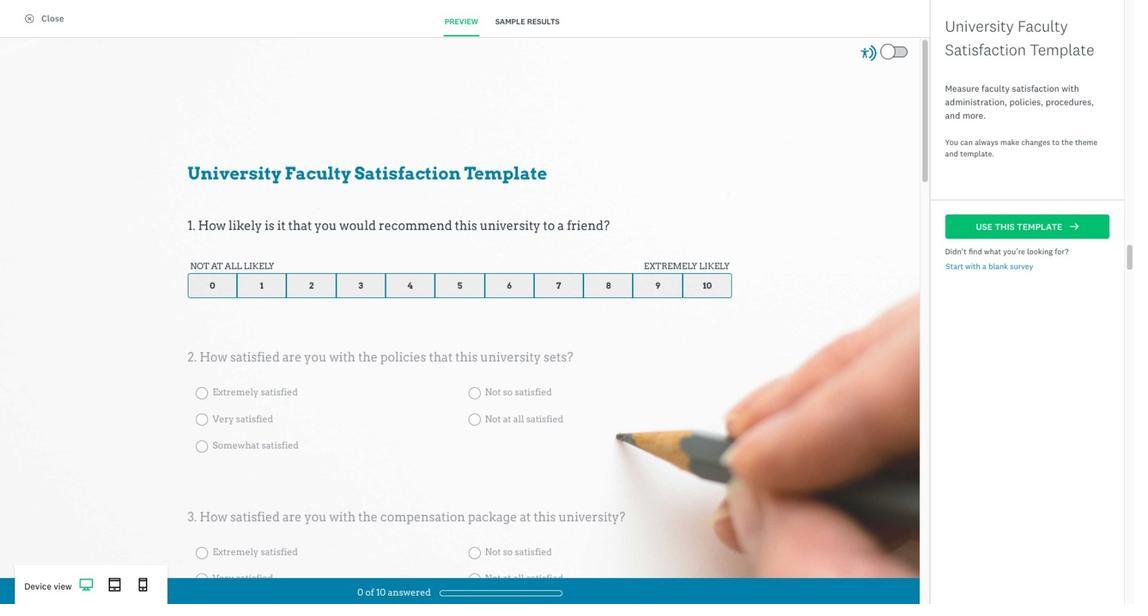 Task type: vqa. For each thing, say whether or not it's contained in the screenshot.
xcircle icon
yes



Task type: describe. For each thing, give the bounding box(es) containing it.
documentclone image
[[38, 37, 47, 46]]

general high school satisfaction template image
[[418, 80, 563, 176]]

1 svg image from the left
[[108, 579, 122, 593]]

lock image for quiz - capitals of the world image
[[548, 273, 557, 282]]

xcircle image
[[25, 14, 34, 23]]

k12 distance learning template image
[[748, 80, 894, 176]]

quiz - periodic table of elements image
[[584, 268, 728, 363]]



Task type: locate. For each thing, give the bounding box(es) containing it.
university faculty satisfaction template image
[[749, 268, 894, 363]]

0 horizontal spatial svg image
[[108, 579, 122, 593]]

1 horizontal spatial svg image
[[136, 579, 150, 593]]

quiz - capitals of the world image
[[418, 268, 563, 363]]

svg image
[[79, 579, 93, 593]]

arrowright image
[[1070, 223, 1079, 232]]

alumni registration form image
[[584, 455, 728, 550]]

university instructor evaluation template image
[[418, 455, 563, 550]]

tab list
[[429, 9, 576, 37]]

lock image
[[548, 86, 557, 95], [548, 273, 557, 282], [714, 273, 723, 282]]

svg image
[[108, 579, 122, 593], [136, 579, 150, 593]]

k-12 parent survey image
[[584, 80, 728, 176]]

lock image for "general high school satisfaction template" image
[[548, 86, 557, 95]]

2 svg image from the left
[[136, 579, 150, 593]]

lock image for quiz - periodic table of elements image
[[714, 273, 723, 282]]



